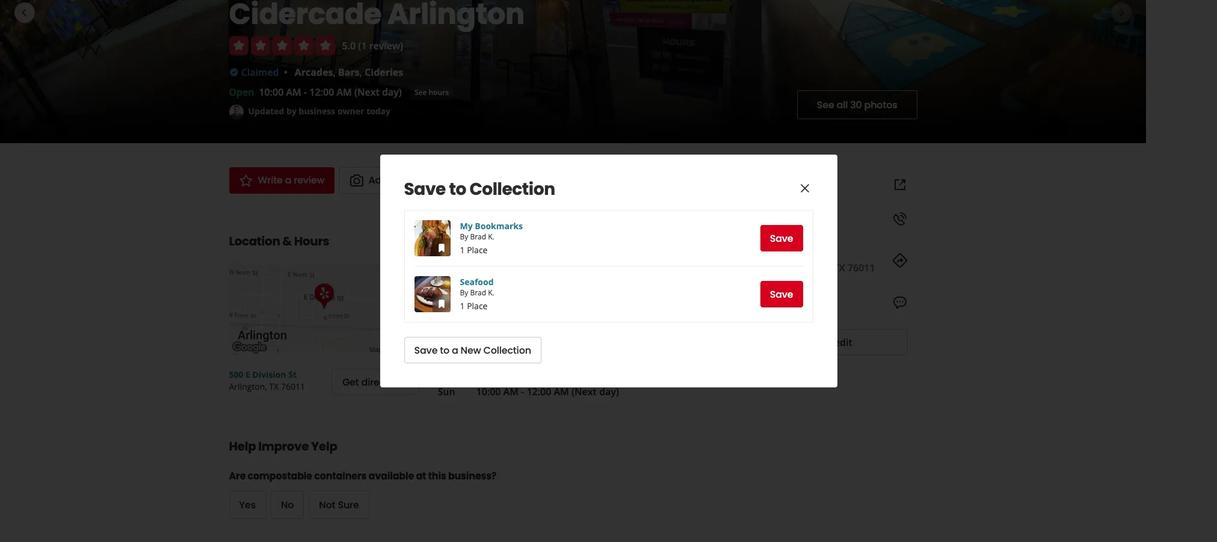 Task type: vqa. For each thing, say whether or not it's contained in the screenshot.
DELIVERY
no



Task type: describe. For each thing, give the bounding box(es) containing it.
tue
[[438, 289, 455, 302]]

add
[[369, 173, 388, 187]]

help improve yelp element
[[210, 418, 678, 519]]

help
[[229, 438, 256, 455]]

day) for wed
[[599, 308, 619, 321]]

yes
[[239, 498, 256, 512]]

(next for wed
[[572, 308, 597, 321]]

(next for sun
[[572, 385, 597, 398]]

by inside "my bookmarks by brad k. 1 place"
[[460, 232, 468, 242]]

10:00 for sun
[[476, 385, 501, 398]]

hours
[[429, 87, 449, 97]]

this
[[428, 469, 446, 483]]

24 save outline v2 image
[[516, 173, 530, 188]]

location
[[229, 233, 280, 250]]

day) for tue
[[599, 289, 619, 302]]

(next for tue
[[572, 289, 597, 302]]

containers
[[314, 469, 367, 483]]

- for fri
[[521, 347, 524, 360]]

add photo
[[369, 173, 419, 187]]

12:00 for tue
[[527, 289, 551, 302]]

share button
[[434, 167, 501, 194]]

save inside save to a new collection button
[[414, 343, 438, 357]]

fri
[[438, 347, 450, 360]]

previous image
[[17, 5, 31, 20]]

message
[[708, 296, 749, 309]]

message the business button
[[708, 295, 812, 310]]

247-
[[733, 212, 753, 226]]

16 claim filled v2 image
[[229, 67, 239, 77]]

500 inside '500 e division st arlington, tx 76011'
[[229, 369, 243, 380]]

cideries link
[[365, 66, 403, 79]]

tx inside get directions 500 e division st arlington, tx 76011
[[834, 261, 845, 274]]

0 vertical spatial collection
[[470, 178, 555, 201]]

yelp
[[311, 438, 337, 455]]

save button for my bookmarks
[[761, 225, 803, 252]]

tx inside '500 e division st arlington, tx 76011'
[[269, 381, 279, 392]]

(817)
[[708, 212, 730, 226]]

owner
[[338, 105, 364, 117]]

500 inside get directions 500 e division st arlington, tx 76011
[[708, 261, 724, 274]]

10:00 for wed
[[476, 308, 501, 321]]

business?
[[448, 469, 497, 483]]

cideries
[[365, 66, 403, 79]]

write a review link
[[229, 167, 334, 194]]

76011 inside get directions 500 e division st arlington, tx 76011
[[848, 261, 875, 274]]

see hours
[[415, 87, 449, 97]]

cidercade.com/arlington link
[[708, 178, 826, 191]]

bars
[[338, 66, 360, 79]]

mon
[[438, 270, 459, 283]]

save to a new collection button
[[404, 337, 542, 364]]

12:00 for thu
[[527, 327, 551, 341]]

arcades link
[[295, 66, 333, 79]]

write a review
[[258, 173, 325, 187]]

16 save v2 image
[[437, 299, 446, 309]]

10:00 for thu
[[476, 327, 501, 341]]

seafood by brad k. 1 place
[[460, 276, 495, 312]]

edit
[[835, 336, 853, 349]]

10:00 am - 1:00 am (next day)
[[476, 347, 614, 360]]

a inside write a review link
[[285, 173, 291, 187]]

10:00 for fri
[[476, 347, 501, 360]]

24 camera v2 image
[[349, 173, 364, 188]]

compostable
[[248, 469, 312, 483]]

open
[[229, 85, 254, 99]]

10:00 am - 12:00 am (next day) for tue
[[476, 289, 619, 302]]

photos
[[865, 98, 898, 112]]

(1 review) link
[[358, 39, 403, 52]]

collection inside save to a new collection button
[[484, 343, 531, 357]]

24 phone v2 image
[[893, 212, 907, 226]]

1 inside seafood by brad k. 1 place
[[460, 300, 465, 312]]

my bookmarks by brad k. 1 place
[[460, 220, 523, 256]]

30
[[851, 98, 862, 112]]

the
[[752, 296, 768, 309]]

division inside get directions 500 e division st arlington, tx 76011
[[735, 261, 772, 274]]

write
[[258, 173, 283, 187]]

get directions
[[342, 375, 408, 389]]

- for thu
[[521, 327, 524, 341]]

arcades
[[295, 66, 333, 79]]

(817) 247-0050
[[708, 212, 775, 226]]

available
[[369, 469, 414, 483]]

e inside '500 e division st arlington, tx 76011'
[[246, 369, 250, 380]]

day) for mon
[[599, 270, 619, 283]]

bars link
[[338, 66, 360, 79]]

5 star rating image
[[229, 36, 335, 55]]

day) for fri
[[594, 347, 614, 360]]

500 e division st link
[[229, 369, 297, 380]]

- for wed
[[521, 308, 524, 321]]

save to collection region
[[404, 178, 813, 364]]

get for get directions
[[342, 375, 359, 389]]

help improve yelp
[[229, 438, 337, 455]]

10:00 am - 12:00 am (next day) for wed
[[476, 308, 619, 321]]

4 photo of cidercade arlington - arlington, tx, us. image from the left
[[762, 0, 1147, 143]]

map image
[[229, 264, 419, 354]]

by inside seafood by brad k. 1 place
[[460, 288, 468, 298]]

hours
[[294, 233, 329, 250]]

save to a new collection
[[414, 343, 531, 357]]

2 , from the left
[[360, 66, 362, 79]]

st inside get directions 500 e division st arlington, tx 76011
[[774, 261, 783, 274]]

are compostable containers available at this business?
[[229, 469, 497, 483]]

sure
[[338, 498, 359, 512]]

share
[[463, 173, 491, 187]]

add photo link
[[339, 167, 429, 194]]

directions
[[727, 247, 776, 260]]

suggest an edit button
[[708, 329, 907, 355]]

cidercade.com/arlington
[[708, 178, 826, 191]]

0050
[[753, 212, 775, 226]]

arlington, inside get directions 500 e division st arlington, tx 76011
[[786, 261, 831, 274]]

at
[[416, 469, 426, 483]]

get for get directions 500 e division st arlington, tx 76011
[[708, 247, 725, 260]]

improve
[[258, 438, 309, 455]]

to for a
[[440, 343, 450, 357]]

get directions 500 e division st arlington, tx 76011
[[708, 247, 875, 274]]

e inside get directions 500 e division st arlington, tx 76011
[[727, 261, 732, 274]]

- for sun
[[521, 385, 524, 398]]

wed
[[438, 308, 459, 321]]

10:00 am - 12:00 am (next day) for mon
[[476, 270, 619, 283]]

save button for seafood
[[761, 281, 803, 308]]

10:00 for mon
[[476, 270, 501, 283]]



Task type: locate. For each thing, give the bounding box(es) containing it.
brad inside "my bookmarks by brad k. 1 place"
[[470, 232, 486, 242]]

to for collection
[[449, 178, 466, 201]]

3 10:00 am - 12:00 am (next day) from the top
[[476, 308, 619, 321]]

500
[[708, 261, 724, 274], [229, 369, 243, 380]]

k. inside "my bookmarks by brad k. 1 place"
[[488, 232, 495, 242]]

, left cideries
[[360, 66, 362, 79]]

24 directions v2 image
[[893, 253, 907, 268]]

get down the (817)
[[708, 247, 725, 260]]

1 horizontal spatial st
[[774, 261, 783, 274]]

&
[[282, 233, 292, 250]]

not sure
[[319, 498, 359, 512]]

yes button
[[229, 491, 266, 519]]

1:00
[[527, 347, 546, 360]]

0 vertical spatial 500
[[708, 261, 724, 274]]

0 vertical spatial arlington,
[[786, 261, 831, 274]]

seafood
[[460, 276, 494, 288]]

save to collection dialog
[[0, 0, 1218, 542]]

to
[[449, 178, 466, 201], [440, 343, 450, 357]]

0 horizontal spatial e
[[246, 369, 250, 380]]

save button up bookmarks
[[506, 167, 569, 194]]

1 photo of cidercade arlington - arlington, tx, us. image from the left
[[0, 0, 228, 143]]

no
[[281, 498, 294, 512]]

1 vertical spatial k.
[[488, 288, 495, 298]]

1 right 16 save v2 icon
[[460, 244, 465, 256]]

0 vertical spatial to
[[449, 178, 466, 201]]

(1
[[358, 39, 367, 52]]

business inside button
[[770, 296, 812, 309]]

1 horizontal spatial business
[[770, 296, 812, 309]]

suggest
[[782, 336, 818, 349]]

1 horizontal spatial e
[[727, 261, 732, 274]]

12:00 for sun
[[527, 385, 551, 398]]

sun
[[438, 385, 455, 398]]

get
[[708, 247, 725, 260], [342, 375, 359, 389]]

to inside button
[[440, 343, 450, 357]]

a right fri
[[452, 343, 458, 357]]

place inside "my bookmarks by brad k. 1 place"
[[467, 244, 488, 256]]

new
[[461, 343, 481, 357]]

1 inside "my bookmarks by brad k. 1 place"
[[460, 244, 465, 256]]

see left hours
[[415, 87, 427, 97]]

1 vertical spatial to
[[440, 343, 450, 357]]

2 brad from the top
[[470, 288, 486, 298]]

am
[[286, 85, 301, 99], [337, 85, 352, 99], [503, 270, 519, 283], [554, 270, 569, 283], [503, 289, 519, 302], [554, 289, 569, 302], [503, 308, 519, 321], [554, 308, 569, 321], [503, 327, 519, 341], [554, 327, 569, 341], [503, 347, 519, 360], [548, 347, 564, 360], [503, 385, 519, 398], [554, 385, 569, 398]]

location & hours
[[229, 233, 329, 250]]

day)
[[382, 85, 402, 99], [599, 270, 619, 283], [599, 289, 619, 302], [599, 308, 619, 321], [599, 327, 619, 341], [594, 347, 614, 360], [599, 385, 619, 398]]

k. right my
[[488, 232, 495, 242]]

1 k. from the top
[[488, 232, 495, 242]]

business down open 10:00 am - 12:00 am (next day)
[[299, 105, 335, 117]]

76011 down the 500 e division st link
[[281, 381, 305, 392]]

business for the
[[770, 296, 812, 309]]

claimed
[[241, 66, 279, 79]]

0 vertical spatial get
[[708, 247, 725, 260]]

0 vertical spatial st
[[774, 261, 783, 274]]

0 vertical spatial see
[[415, 87, 427, 97]]

12:00 for mon
[[527, 270, 551, 283]]

are
[[229, 469, 246, 483]]

see for see all 30 photos
[[817, 98, 835, 112]]

brad inside seafood by brad k. 1 place
[[470, 288, 486, 298]]

2 1 from the top
[[460, 300, 465, 312]]

0 vertical spatial tx
[[834, 261, 845, 274]]

see all 30 photos
[[817, 98, 898, 112]]

0 horizontal spatial see
[[415, 87, 427, 97]]

76011 inside '500 e division st arlington, tx 76011'
[[281, 381, 305, 392]]

1 vertical spatial see
[[817, 98, 835, 112]]

1 vertical spatial a
[[452, 343, 458, 357]]

division
[[735, 261, 772, 274], [253, 369, 286, 380]]

1 horizontal spatial get
[[708, 247, 725, 260]]

day) for thu
[[599, 327, 619, 341]]

business for by
[[299, 105, 335, 117]]

get inside location & hours element
[[342, 375, 359, 389]]

updated by business owner today
[[248, 105, 391, 117]]

review
[[294, 173, 325, 187]]

- for tue
[[521, 289, 524, 302]]

24 external link v2 image
[[893, 178, 907, 192]]

1 , from the left
[[333, 66, 336, 79]]

1 vertical spatial e
[[246, 369, 250, 380]]

(next for thu
[[572, 327, 597, 341]]

close image
[[798, 181, 812, 195]]

get left directions
[[342, 375, 359, 389]]

1 horizontal spatial arlington,
[[786, 261, 831, 274]]

review)
[[369, 39, 403, 52]]

not sure button
[[309, 491, 369, 519]]

(next for mon
[[572, 270, 597, 283]]

1 horizontal spatial ,
[[360, 66, 362, 79]]

division inside '500 e division st arlington, tx 76011'
[[253, 369, 286, 380]]

1 horizontal spatial division
[[735, 261, 772, 274]]

get directions link
[[708, 247, 776, 260]]

save button down get directions 500 e division st arlington, tx 76011
[[761, 281, 803, 308]]

-
[[304, 85, 307, 99], [521, 270, 524, 283], [521, 289, 524, 302], [521, 308, 524, 321], [521, 327, 524, 341], [521, 347, 524, 360], [521, 385, 524, 398]]

today
[[367, 105, 391, 117]]

5.0
[[342, 39, 356, 52]]

1 place from the top
[[467, 244, 488, 256]]

photo of cidercade arlington - arlington, tx, us. image
[[0, 0, 228, 143], [228, 0, 569, 143], [569, 0, 762, 143], [762, 0, 1147, 143]]

see
[[415, 87, 427, 97], [817, 98, 835, 112]]

directions
[[361, 375, 408, 389]]

suggest an edit
[[782, 336, 853, 349]]

a inside save to a new collection button
[[452, 343, 458, 357]]

24 share v2 image
[[444, 173, 458, 188]]

my
[[460, 220, 473, 232]]

1 vertical spatial 76011
[[281, 381, 305, 392]]

group containing yes
[[229, 491, 593, 519]]

1 vertical spatial 500
[[229, 369, 243, 380]]

0 vertical spatial 76011
[[848, 261, 875, 274]]

collection
[[470, 178, 555, 201], [484, 343, 531, 357]]

1 vertical spatial place
[[467, 300, 488, 312]]

0 horizontal spatial 500
[[229, 369, 243, 380]]

arlington, up message the business
[[786, 261, 831, 274]]

2 k. from the top
[[488, 288, 495, 298]]

10:00 am - 12:00 am (next day) for thu
[[476, 327, 619, 341]]

0 vertical spatial e
[[727, 261, 732, 274]]

to up my
[[449, 178, 466, 201]]

2 vertical spatial save button
[[761, 281, 803, 308]]

by left bookmarks
[[460, 232, 468, 242]]

0 horizontal spatial 76011
[[281, 381, 305, 392]]

1 vertical spatial tx
[[269, 381, 279, 392]]

thu
[[438, 327, 456, 341]]

10:00
[[259, 85, 284, 99], [476, 270, 501, 283], [476, 289, 501, 302], [476, 308, 501, 321], [476, 327, 501, 341], [476, 347, 501, 360], [476, 385, 501, 398]]

(next for fri
[[566, 347, 591, 360]]

5.0 (1 review)
[[342, 39, 403, 52]]

1 vertical spatial st
[[288, 369, 297, 380]]

save button
[[506, 167, 569, 194], [761, 225, 803, 252], [761, 281, 803, 308]]

not
[[319, 498, 336, 512]]

3 photo of cidercade arlington - arlington, tx, us. image from the left
[[569, 0, 762, 143]]

0 horizontal spatial business
[[299, 105, 335, 117]]

1 1 from the top
[[460, 244, 465, 256]]

group
[[229, 491, 593, 519]]

0 horizontal spatial ,
[[333, 66, 336, 79]]

0 horizontal spatial division
[[253, 369, 286, 380]]

0 vertical spatial 1
[[460, 244, 465, 256]]

2 place from the top
[[467, 300, 488, 312]]

location & hours element
[[210, 213, 705, 399]]

get directions link
[[332, 369, 419, 395]]

0 horizontal spatial arlington,
[[229, 381, 267, 392]]

collection up bookmarks
[[470, 178, 555, 201]]

(next
[[354, 85, 380, 99], [572, 270, 597, 283], [572, 289, 597, 302], [572, 308, 597, 321], [572, 327, 597, 341], [566, 347, 591, 360], [572, 385, 597, 398]]

group inside help improve yelp element
[[229, 491, 593, 519]]

0 horizontal spatial st
[[288, 369, 297, 380]]

, left bars link
[[333, 66, 336, 79]]

st
[[774, 261, 783, 274], [288, 369, 297, 380]]

no button
[[271, 491, 304, 519]]

brad
[[470, 232, 486, 242], [470, 288, 486, 298]]

get inside get directions 500 e division st arlington, tx 76011
[[708, 247, 725, 260]]

500 e division st arlington, tx 76011
[[229, 369, 305, 392]]

10:00 am - 12:00 am (next day)
[[476, 270, 619, 283], [476, 289, 619, 302], [476, 308, 619, 321], [476, 327, 619, 341], [476, 385, 619, 398]]

day) for sun
[[599, 385, 619, 398]]

1 vertical spatial collection
[[484, 343, 531, 357]]

1 by from the top
[[460, 232, 468, 242]]

an
[[820, 336, 832, 349]]

seafood link
[[460, 276, 494, 288]]

0 horizontal spatial tx
[[269, 381, 279, 392]]

1 vertical spatial division
[[253, 369, 286, 380]]

4 10:00 am - 12:00 am (next day) from the top
[[476, 327, 619, 341]]

1 10:00 am - 12:00 am (next day) from the top
[[476, 270, 619, 283]]

1 vertical spatial brad
[[470, 288, 486, 298]]

1
[[460, 244, 465, 256], [460, 300, 465, 312]]

24 message v2 image
[[893, 295, 907, 310]]

2 by from the top
[[460, 288, 468, 298]]

all
[[837, 98, 848, 112]]

photo
[[390, 173, 419, 187]]

st inside '500 e division st arlington, tx 76011'
[[288, 369, 297, 380]]

1 vertical spatial arlington,
[[229, 381, 267, 392]]

1 right 'wed'
[[460, 300, 465, 312]]

message the business
[[708, 296, 812, 309]]

76011
[[848, 261, 875, 274], [281, 381, 305, 392]]

by
[[460, 232, 468, 242], [460, 288, 468, 298]]

see left all
[[817, 98, 835, 112]]

5 10:00 am - 12:00 am (next day) from the top
[[476, 385, 619, 398]]

1 brad from the top
[[470, 232, 486, 242]]

collection right the new
[[484, 343, 531, 357]]

business right the
[[770, 296, 812, 309]]

1 horizontal spatial a
[[452, 343, 458, 357]]

16 save v2 image
[[437, 243, 446, 253]]

k. inside seafood by brad k. 1 place
[[488, 288, 495, 298]]

a right write
[[285, 173, 291, 187]]

2 photo of cidercade arlington - arlington, tx, us. image from the left
[[228, 0, 569, 143]]

1 horizontal spatial 76011
[[848, 261, 875, 274]]

see for see hours
[[415, 87, 427, 97]]

open 10:00 am - 12:00 am (next day)
[[229, 85, 402, 99]]

24 star v2 image
[[239, 173, 253, 188]]

my bookmarks link
[[460, 220, 523, 232]]

save to collection
[[404, 178, 555, 201]]

place
[[467, 244, 488, 256], [467, 300, 488, 312]]

bookmarks
[[475, 220, 523, 232]]

1 vertical spatial 1
[[460, 300, 465, 312]]

0 vertical spatial a
[[285, 173, 291, 187]]

- for mon
[[521, 270, 524, 283]]

0 vertical spatial division
[[735, 261, 772, 274]]

arlington,
[[786, 261, 831, 274], [229, 381, 267, 392]]

0 vertical spatial save button
[[506, 167, 569, 194]]

10:00 for tue
[[476, 289, 501, 302]]

12:00 for wed
[[527, 308, 551, 321]]

76011 left 24 directions v2 image
[[848, 261, 875, 274]]

1 horizontal spatial 500
[[708, 261, 724, 274]]

arlington, inside '500 e division st arlington, tx 76011'
[[229, 381, 267, 392]]

k.
[[488, 232, 495, 242], [488, 288, 495, 298]]

place down my
[[467, 244, 488, 256]]

0 vertical spatial place
[[467, 244, 488, 256]]

business
[[299, 105, 335, 117], [770, 296, 812, 309]]

by right tue
[[460, 288, 468, 298]]

1 horizontal spatial tx
[[834, 261, 845, 274]]

ask the community element
[[229, 539, 678, 542]]

arlington, down the 500 e division st link
[[229, 381, 267, 392]]

tx
[[834, 261, 845, 274], [269, 381, 279, 392]]

0 vertical spatial brad
[[470, 232, 486, 242]]

1 vertical spatial get
[[342, 375, 359, 389]]

arcades , bars , cideries
[[295, 66, 403, 79]]

2 10:00 am - 12:00 am (next day) from the top
[[476, 289, 619, 302]]

next image
[[1115, 5, 1130, 20]]

0 vertical spatial k.
[[488, 232, 495, 242]]

1 horizontal spatial see
[[817, 98, 835, 112]]

to down thu
[[440, 343, 450, 357]]

k. right tue
[[488, 288, 495, 298]]

0 horizontal spatial get
[[342, 375, 359, 389]]

0 vertical spatial by
[[460, 232, 468, 242]]

1 vertical spatial by
[[460, 288, 468, 298]]

see hours link
[[409, 85, 454, 100]]

updated
[[248, 105, 284, 117]]

0 horizontal spatial a
[[285, 173, 291, 187]]

place down the 'seafood' link
[[467, 300, 488, 312]]

1 vertical spatial business
[[770, 296, 812, 309]]

0 vertical spatial business
[[299, 105, 335, 117]]

1 vertical spatial save button
[[761, 225, 803, 252]]

save button right 247-
[[761, 225, 803, 252]]

place inside seafood by brad k. 1 place
[[467, 300, 488, 312]]

10:00 am - 12:00 am (next day) for sun
[[476, 385, 619, 398]]



